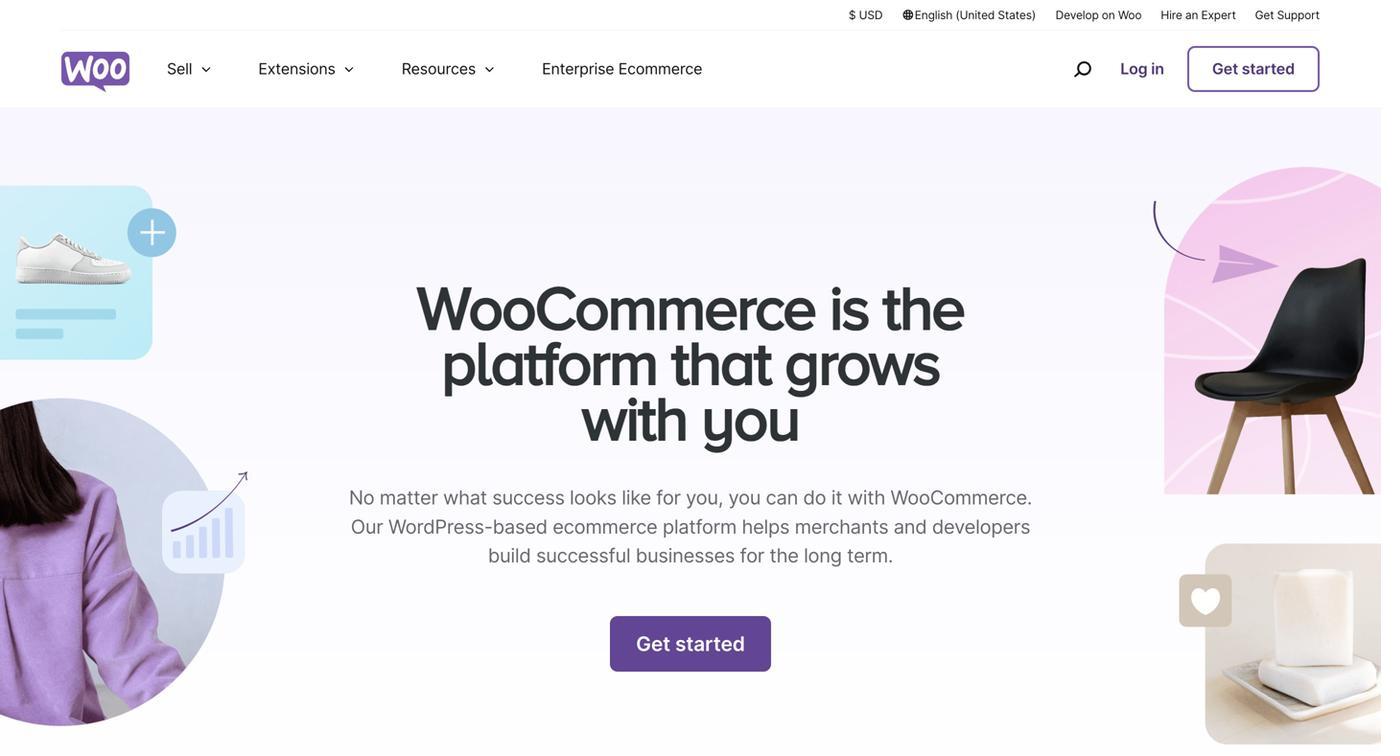 Task type: vqa. For each thing, say whether or not it's contained in the screenshot.
alert
no



Task type: locate. For each thing, give the bounding box(es) containing it.
1 horizontal spatial the
[[883, 273, 964, 342]]

1 vertical spatial platform
[[663, 515, 737, 539]]

$
[[849, 8, 856, 22]]

get inside get support link
[[1255, 8, 1274, 22]]

successful
[[536, 544, 630, 568]]

get started inside service navigation menu "element"
[[1212, 59, 1295, 78]]

0 vertical spatial platform
[[441, 328, 657, 397]]

it
[[831, 486, 842, 510]]

on
[[1102, 8, 1115, 22]]

0 vertical spatial the
[[883, 273, 964, 342]]

get started link down get support
[[1187, 46, 1320, 92]]

wordpress-
[[388, 515, 493, 539]]

0 vertical spatial started
[[1242, 59, 1295, 78]]

0 vertical spatial for
[[656, 486, 681, 510]]

businesses
[[636, 544, 735, 568]]

with you
[[582, 384, 799, 453]]

the inside woocommerce is the platform that grows with you
[[883, 273, 964, 342]]

long term.
[[804, 544, 893, 568]]

0 horizontal spatial platform
[[441, 328, 657, 397]]

get started
[[1212, 59, 1295, 78], [636, 632, 745, 656]]

the right is
[[883, 273, 964, 342]]

looks
[[570, 486, 617, 510]]

0 horizontal spatial for
[[656, 486, 681, 510]]

0 vertical spatial get started
[[1212, 59, 1295, 78]]

1 vertical spatial the
[[770, 544, 799, 568]]

get started link down businesses at the bottom
[[610, 617, 771, 672]]

get started down get support
[[1212, 59, 1295, 78]]

no
[[349, 486, 374, 510]]

enterprise ecommerce
[[542, 59, 702, 78]]

get inside service navigation menu "element"
[[1212, 59, 1238, 78]]

1 vertical spatial get
[[1212, 59, 1238, 78]]

matter
[[380, 486, 438, 510]]

with
[[847, 486, 885, 510]]

started down get support
[[1242, 59, 1295, 78]]

success
[[492, 486, 565, 510]]

0 horizontal spatial get started
[[636, 632, 745, 656]]

0 horizontal spatial get
[[636, 632, 670, 656]]

you,
[[686, 486, 723, 510]]

get left support
[[1255, 8, 1274, 22]]

get down businesses at the bottom
[[636, 632, 670, 656]]

search image
[[1067, 54, 1097, 84]]

for right like
[[656, 486, 681, 510]]

get started down businesses at the bottom
[[636, 632, 745, 656]]

the down helps
[[770, 544, 799, 568]]

no matter what success looks like for you, you can do it with woocommerce. our wordpress-based ecommerce platform helps merchants and developers build successful businesses for the long term.
[[349, 486, 1032, 568]]

for down helps
[[740, 544, 764, 568]]

1 horizontal spatial get started
[[1212, 59, 1295, 78]]

for
[[656, 486, 681, 510], [740, 544, 764, 568]]

0 vertical spatial get
[[1255, 8, 1274, 22]]

platform
[[441, 328, 657, 397], [663, 515, 737, 539]]

the
[[883, 273, 964, 342], [770, 544, 799, 568]]

extensions button
[[235, 31, 379, 107]]

resources
[[402, 59, 476, 78]]

get
[[1255, 8, 1274, 22], [1212, 59, 1238, 78], [636, 632, 670, 656]]

build
[[488, 544, 531, 568]]

platform inside no matter what success looks like for you, you can do it with woocommerce. our wordpress-based ecommerce platform helps merchants and developers build successful businesses for the long term.
[[663, 515, 737, 539]]

english (united states)
[[915, 8, 1036, 22]]

0 horizontal spatial started
[[675, 632, 745, 656]]

started inside service navigation menu "element"
[[1242, 59, 1295, 78]]

get support link
[[1255, 7, 1320, 23]]

developers
[[932, 515, 1030, 539]]

0 vertical spatial get started link
[[1187, 46, 1320, 92]]

helps
[[742, 515, 790, 539]]

like
[[622, 486, 651, 510]]

woo
[[1118, 8, 1142, 22]]

get started link inside service navigation menu "element"
[[1187, 46, 1320, 92]]

resources button
[[379, 31, 519, 107]]

1 horizontal spatial get started link
[[1187, 46, 1320, 92]]

in
[[1151, 59, 1164, 78]]

develop on woo link
[[1056, 7, 1142, 23]]

2 vertical spatial get
[[636, 632, 670, 656]]

platform inside woocommerce is the platform that grows with you
[[441, 328, 657, 397]]

1 horizontal spatial get
[[1212, 59, 1238, 78]]

started
[[1242, 59, 1295, 78], [675, 632, 745, 656]]

1 vertical spatial for
[[740, 544, 764, 568]]

0 horizontal spatial the
[[770, 544, 799, 568]]

woocommerce
[[417, 273, 815, 342]]

extensions
[[258, 59, 335, 78]]

based
[[493, 515, 547, 539]]

you
[[728, 486, 761, 510]]

enterprise
[[542, 59, 614, 78]]

usd
[[859, 8, 883, 22]]

1 horizontal spatial started
[[1242, 59, 1295, 78]]

1 horizontal spatial platform
[[663, 515, 737, 539]]

hire
[[1161, 8, 1182, 22]]

get started link
[[1187, 46, 1320, 92], [610, 617, 771, 672]]

ecommerce
[[553, 515, 657, 539]]

started down businesses at the bottom
[[675, 632, 745, 656]]

enterprise ecommerce link
[[519, 31, 725, 107]]

1 horizontal spatial for
[[740, 544, 764, 568]]

0 horizontal spatial get started link
[[610, 617, 771, 672]]

sell button
[[144, 31, 235, 107]]

get down expert
[[1212, 59, 1238, 78]]

2 horizontal spatial get
[[1255, 8, 1274, 22]]

log in link
[[1113, 48, 1172, 90]]



Task type: describe. For each thing, give the bounding box(es) containing it.
what
[[443, 486, 487, 510]]

log in
[[1120, 59, 1164, 78]]

get support
[[1255, 8, 1320, 22]]

woocommerce image
[[61, 52, 129, 93]]

(united
[[956, 8, 995, 22]]

$ usd
[[849, 8, 883, 22]]

our
[[351, 515, 383, 539]]

1 vertical spatial get started link
[[610, 617, 771, 672]]

expert
[[1201, 8, 1236, 22]]

grows
[[785, 328, 940, 397]]

that
[[671, 328, 771, 397]]

woocommerce.
[[890, 486, 1032, 510]]

an
[[1185, 8, 1198, 22]]

is
[[829, 273, 869, 342]]

hire an expert
[[1161, 8, 1236, 22]]

the inside no matter what success looks like for you, you can do it with woocommerce. our wordpress-based ecommerce platform helps merchants and developers build successful businesses for the long term.
[[770, 544, 799, 568]]

hire an expert link
[[1161, 7, 1236, 23]]

can
[[766, 486, 798, 510]]

1 vertical spatial started
[[675, 632, 745, 656]]

woocommerce is the platform that grows with you
[[417, 273, 964, 453]]

and
[[894, 515, 927, 539]]

service navigation menu element
[[1032, 38, 1320, 100]]

english
[[915, 8, 953, 22]]

support
[[1277, 8, 1320, 22]]

log
[[1120, 59, 1148, 78]]

develop on woo
[[1056, 8, 1142, 22]]

english (united states) button
[[902, 7, 1036, 23]]

merchants
[[795, 515, 888, 539]]

1 vertical spatial get started
[[636, 632, 745, 656]]

$ usd button
[[849, 7, 883, 23]]

ecommerce
[[618, 59, 702, 78]]

develop
[[1056, 8, 1099, 22]]

states)
[[998, 8, 1036, 22]]

do
[[803, 486, 826, 510]]

sell
[[167, 59, 192, 78]]



